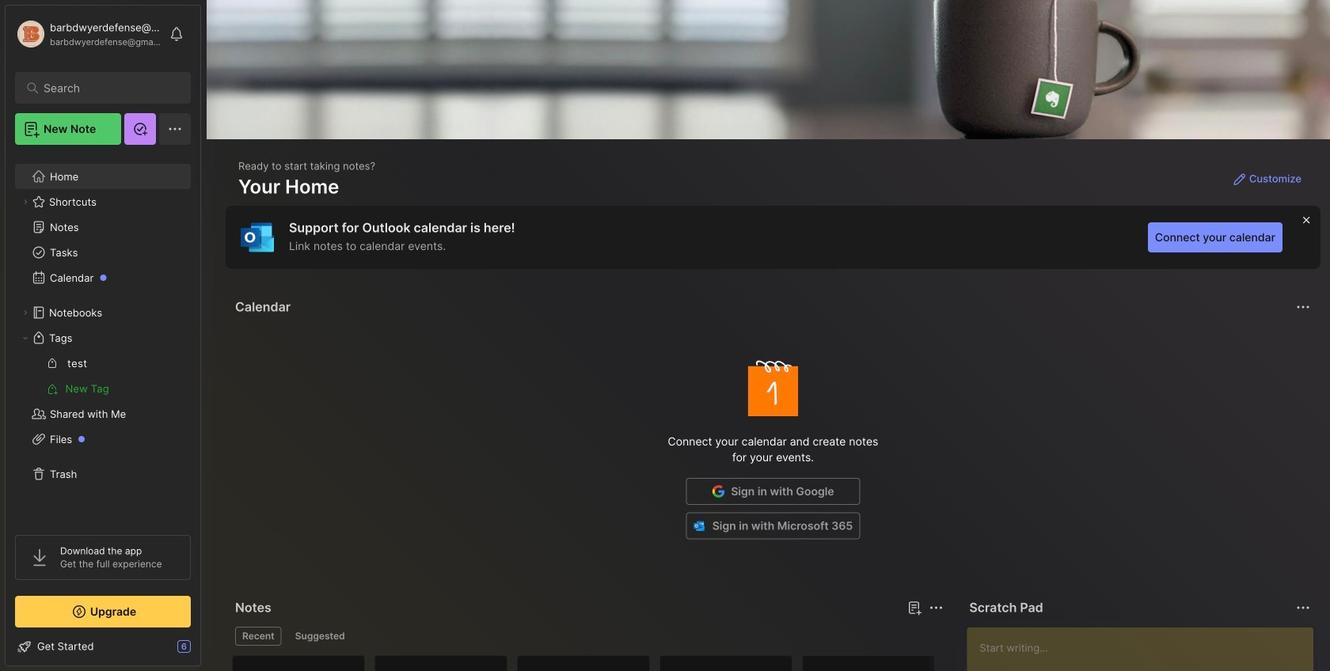 Task type: describe. For each thing, give the bounding box(es) containing it.
1 tab from the left
[[235, 627, 282, 646]]

click to collapse image
[[200, 642, 212, 661]]

expand tags image
[[21, 333, 30, 343]]

0 vertical spatial more actions field
[[1292, 296, 1315, 318]]

Account field
[[15, 18, 162, 50]]

more actions image
[[927, 599, 946, 618]]

Start writing… text field
[[980, 628, 1313, 672]]

main element
[[0, 0, 206, 672]]

expand notebooks image
[[21, 308, 30, 318]]

tree inside main element
[[6, 154, 200, 521]]



Task type: locate. For each thing, give the bounding box(es) containing it.
group inside tree
[[15, 351, 190, 402]]

tree
[[6, 154, 200, 521]]

row group
[[232, 656, 945, 672]]

None search field
[[44, 78, 170, 97]]

none search field inside main element
[[44, 78, 170, 97]]

Search text field
[[44, 81, 170, 96]]

tab
[[235, 627, 282, 646], [288, 627, 352, 646]]

tab list
[[235, 627, 941, 646]]

Help and Learning task checklist field
[[6, 634, 200, 660]]

1 horizontal spatial tab
[[288, 627, 352, 646]]

0 horizontal spatial more actions field
[[925, 597, 947, 619]]

1 vertical spatial more actions field
[[925, 597, 947, 619]]

More actions field
[[1292, 296, 1315, 318], [925, 597, 947, 619]]

2 tab from the left
[[288, 627, 352, 646]]

1 horizontal spatial more actions field
[[1292, 296, 1315, 318]]

0 horizontal spatial tab
[[235, 627, 282, 646]]

group
[[15, 351, 190, 402]]



Task type: vqa. For each thing, say whether or not it's contained in the screenshot.
expand tags IMAGE
yes



